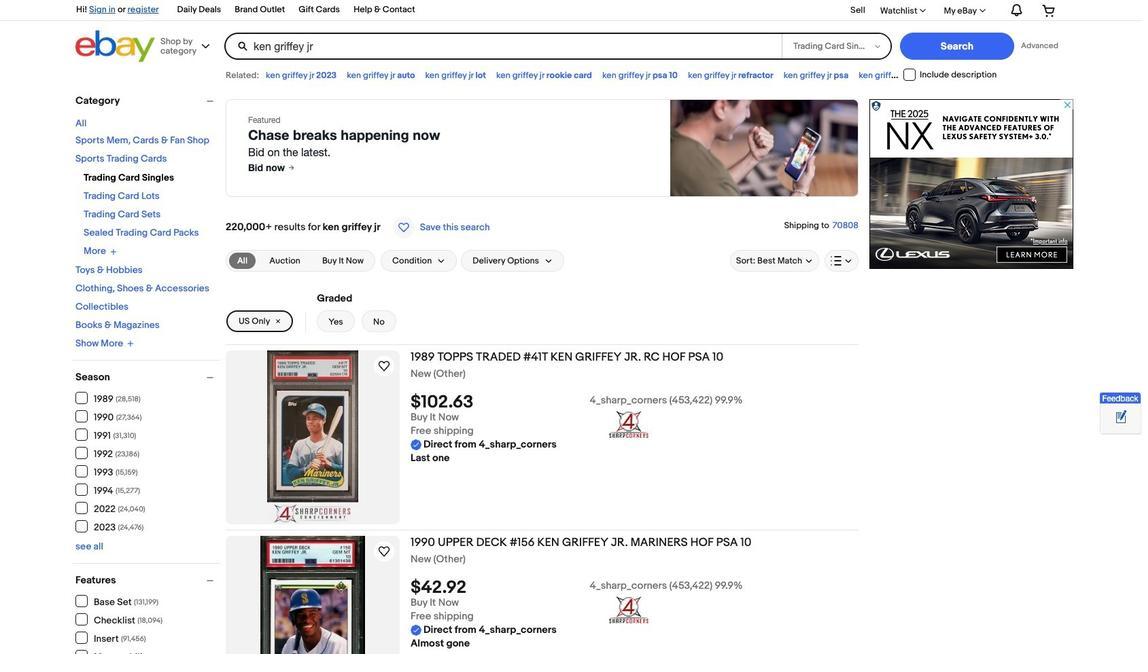 Task type: locate. For each thing, give the bounding box(es) containing it.
1 vertical spatial heading
[[411, 537, 752, 550]]

account navigation
[[69, 0, 1067, 21]]

main content
[[226, 88, 859, 655]]

1 visit 4_sharp_corners ebay store! image from the top
[[590, 412, 668, 439]]

1 vertical spatial visit 4_sharp_corners ebay store! image
[[590, 597, 668, 624]]

heading for direct from 4_sharp_corners text box's visit 4_sharp_corners ebay store! image
[[411, 351, 724, 365]]

0 vertical spatial heading
[[411, 351, 724, 365]]

visit 4_sharp_corners ebay store! image
[[590, 412, 668, 439], [590, 597, 668, 624]]

watchlist image
[[920, 9, 927, 12]]

region
[[226, 99, 859, 197]]

watch 1989 topps traded #41t ken griffey jr. rc hof psa 10 image
[[376, 358, 392, 375]]

banner
[[69, 0, 1067, 66]]

visit 4_sharp_corners ebay store! image for direct from 4_sharp_corners text field
[[590, 597, 668, 624]]

watch 1990 upper deck #156 ken griffey jr. mariners hof psa 10 image
[[376, 544, 392, 560]]

Direct from 4_sharp_corners text field
[[411, 439, 557, 452]]

Direct from 4_sharp_corners text field
[[411, 624, 557, 638]]

0 vertical spatial visit 4_sharp_corners ebay store! image
[[590, 412, 668, 439]]

listing options selector. list view selected. image
[[831, 256, 853, 267]]

2 visit 4_sharp_corners ebay store! image from the top
[[590, 597, 668, 624]]

1989 topps traded #41t ken griffey jr. rc hof psa 10 image
[[268, 351, 358, 525]]

heading for visit 4_sharp_corners ebay store! image related to direct from 4_sharp_corners text field
[[411, 537, 752, 550]]

2 heading from the top
[[411, 537, 752, 550]]

heading
[[411, 351, 724, 365], [411, 537, 752, 550]]

None submit
[[900, 33, 1015, 60]]

All selected text field
[[237, 255, 248, 267]]

1 heading from the top
[[411, 351, 724, 365]]



Task type: describe. For each thing, give the bounding box(es) containing it.
Search for anything text field
[[226, 34, 780, 58]]

visit 4_sharp_corners ebay store! image for direct from 4_sharp_corners text box
[[590, 412, 668, 439]]

my ebay image
[[980, 9, 986, 12]]

1990 upper deck #156 ken griffey jr. mariners hof psa 10 image
[[260, 537, 365, 655]]

save this search ken griffey jr search image
[[393, 217, 415, 239]]

notifications image
[[1009, 3, 1024, 17]]

your shopping cart image
[[1042, 3, 1058, 17]]

advertisement element
[[870, 99, 1074, 269]]



Task type: vqa. For each thing, say whether or not it's contained in the screenshot.
All selected text field
yes



